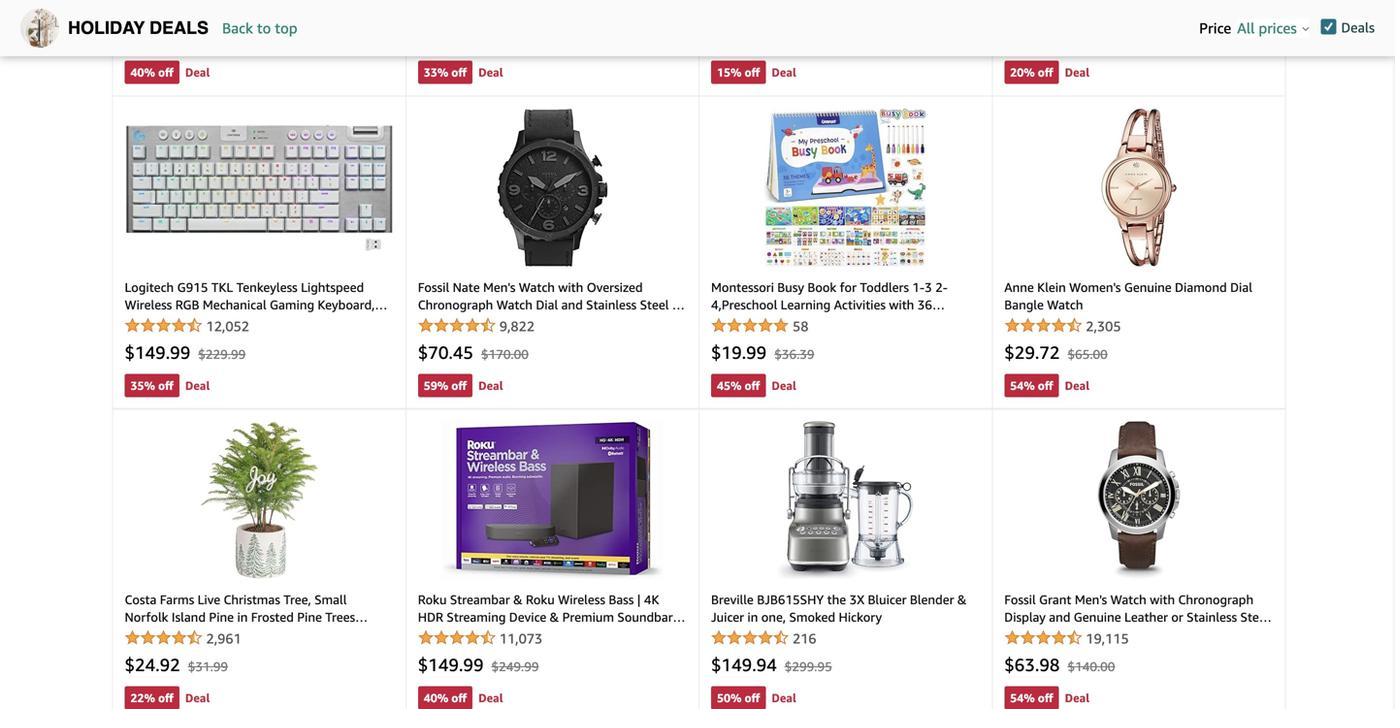 Task type: locate. For each thing, give the bounding box(es) containing it.
0 vertical spatial $149.99
[[125, 342, 190, 363]]

1 vertical spatial band
[[1005, 627, 1034, 642]]

all right price
[[1237, 19, 1255, 37]]

54% off down "$63.98"
[[1010, 691, 1053, 705]]

1 horizontal spatial deals
[[1341, 20, 1375, 36]]

off down "$29.72 $65.00"
[[1038, 379, 1053, 393]]

0 horizontal spatial $149.99
[[125, 342, 190, 363]]

off
[[158, 66, 174, 79], [451, 66, 467, 79], [745, 66, 760, 79], [1038, 66, 1053, 79], [158, 379, 174, 393], [451, 379, 467, 393], [745, 379, 760, 393], [1038, 379, 1053, 393], [158, 691, 174, 705], [451, 691, 467, 705], [745, 691, 760, 705], [1038, 691, 1053, 705]]

device
[[509, 610, 547, 625]]

fossil inside fossil nate men's watch with oversized chronograph watch dial and stainless steel or leather band
[[418, 280, 449, 295]]

men's for $63.98
[[1075, 592, 1107, 607]]

0 horizontal spatial in
[[437, 627, 447, 642]]

deal for $149.99 $249.99
[[478, 691, 503, 705]]

1 vertical spatial stainless
[[1187, 610, 1237, 625]]

1 54% off from the top
[[1010, 379, 1053, 393]]

0 vertical spatial genuine
[[1124, 280, 1172, 295]]

$299.95
[[785, 659, 832, 674]]

0 horizontal spatial fossil
[[418, 280, 449, 295]]

1 54% from the top
[[1010, 379, 1035, 393]]

men's right nate
[[483, 280, 516, 295]]

54% for $29.72
[[1010, 379, 1035, 393]]

off right 22%
[[158, 691, 174, 705]]

1 horizontal spatial all
[[1237, 19, 1255, 37]]

deal down $170.00 on the left of the page
[[478, 379, 503, 393]]

off for $29.72 $65.00
[[1038, 379, 1053, 393]]

with inside fossil nate men's watch with oversized chronograph watch dial and stainless steel or leather band
[[558, 280, 583, 295]]

off down the $306.43
[[158, 66, 174, 79]]

men's inside fossil nate men's watch with oversized chronograph watch dial and stainless steel or leather band
[[483, 280, 516, 295]]

9,822
[[499, 318, 535, 334]]

& right the blender
[[958, 592, 967, 607]]

40% down remote,
[[424, 691, 448, 705]]

deal right the 15% off
[[772, 66, 796, 79]]

0 horizontal spatial wireless
[[481, 627, 528, 642]]

2 horizontal spatial roku
[[599, 627, 628, 642]]

off right 50%
[[745, 691, 760, 705]]

1 horizontal spatial 40%
[[424, 691, 448, 705]]

54% down "$63.98"
[[1010, 691, 1035, 705]]

holiday
[[68, 18, 145, 38]]

leather
[[418, 315, 462, 330], [1125, 610, 1168, 625]]

0 vertical spatial 54% off
[[1010, 379, 1053, 393]]

1 vertical spatial 40% off
[[424, 691, 467, 705]]

band up $70.45 $170.00
[[465, 315, 494, 330]]

genuine inside anne klein women's genuine diamond dial bangle watch
[[1124, 280, 1172, 295]]

1 vertical spatial with
[[1150, 592, 1175, 607]]

off right 35%
[[158, 379, 174, 393]]

roku down premium
[[599, 627, 628, 642]]

deal for $19.99 $36.39
[[772, 379, 796, 393]]

bjb615shy
[[757, 592, 824, 607]]

deal
[[185, 66, 210, 79], [478, 66, 503, 79], [772, 66, 796, 79], [1065, 66, 1090, 79], [185, 379, 210, 393], [478, 379, 503, 393], [772, 379, 796, 393], [1065, 379, 1090, 393], [185, 691, 210, 705], [478, 691, 503, 705], [772, 691, 796, 705], [1065, 691, 1090, 705]]

anne
[[1005, 280, 1034, 295]]

0 horizontal spatial band
[[465, 315, 494, 330]]

fossil nate men's watch with oversized chronograph watch dial and stainless steel or leather band
[[418, 280, 684, 330]]

0 horizontal spatial roku
[[418, 592, 447, 607]]

roku up device
[[526, 592, 555, 607]]

dial inside fossil nate men's watch with oversized chronograph watch dial and stainless steel or leather band
[[536, 297, 558, 312]]

216
[[793, 631, 817, 647]]

deal for $70.45 $170.00
[[478, 379, 503, 393]]

0 vertical spatial or
[[672, 297, 684, 312]]

0 vertical spatial band
[[465, 315, 494, 330]]

fossil inside fossil grant men's watch with chronograph display and genuine leather or stainless steel band
[[1005, 592, 1036, 607]]

holiday deals
[[68, 18, 209, 38]]

men's
[[483, 280, 516, 295], [1075, 592, 1107, 607]]

50% off
[[717, 691, 760, 705]]

$229.99
[[198, 347, 246, 362]]

0 horizontal spatial with
[[558, 280, 583, 295]]

in
[[748, 610, 758, 625], [437, 627, 447, 642]]

0 horizontal spatial 40%
[[131, 66, 155, 79]]

deal down $306.43 $515.00
[[185, 66, 210, 79]]

deal right 33% off
[[478, 66, 503, 79]]

1 vertical spatial or
[[1171, 610, 1184, 625]]

price
[[1199, 19, 1232, 37]]

1 horizontal spatial in
[[748, 610, 758, 625]]

diamond
[[1175, 280, 1227, 295]]

deal for $306.43 $515.00
[[185, 66, 210, 79]]

0 vertical spatial 54%
[[1010, 379, 1035, 393]]

off for $149.94 $299.95
[[745, 691, 760, 705]]

1 vertical spatial 54%
[[1010, 691, 1035, 705]]

2 54% off from the top
[[1010, 691, 1053, 705]]

0 horizontal spatial dial
[[536, 297, 558, 312]]

1 horizontal spatial genuine
[[1124, 280, 1172, 295]]

deal down $149.99 $229.99
[[185, 379, 210, 393]]

in up remote,
[[437, 627, 447, 642]]

1 horizontal spatial dial
[[1230, 280, 1253, 295]]

deal down $140.00
[[1065, 691, 1090, 705]]

roku up hdr
[[418, 592, 447, 607]]

0 horizontal spatial men's
[[483, 280, 516, 295]]

off down "$63.98"
[[1038, 691, 1053, 705]]

blender
[[910, 592, 954, 607]]

|
[[637, 592, 641, 607]]

one,
[[761, 610, 786, 625]]

1 horizontal spatial $149.99
[[418, 655, 484, 675]]

0 vertical spatial stainless
[[586, 297, 637, 312]]

59%
[[424, 379, 448, 393]]

with for $70.45
[[558, 280, 583, 295]]

prices
[[1259, 19, 1297, 37]]

1 horizontal spatial steel
[[1241, 610, 1270, 625]]

0 horizontal spatial or
[[672, 297, 684, 312]]

0 horizontal spatial steel
[[640, 297, 669, 312]]

0 vertical spatial leather
[[418, 315, 462, 330]]

bangle
[[1005, 297, 1044, 312]]

1 vertical spatial and
[[1049, 610, 1071, 625]]

1 vertical spatial genuine
[[1074, 610, 1121, 625]]

0 vertical spatial in
[[748, 610, 758, 625]]

band
[[465, 315, 494, 330], [1005, 627, 1034, 642]]

$149.99 $249.99
[[418, 655, 539, 675]]

watch
[[519, 280, 555, 295], [497, 297, 533, 312], [1047, 297, 1083, 312], [1111, 592, 1147, 607]]

$149.99
[[125, 342, 190, 363], [418, 655, 484, 675]]

deal down $65.00
[[1065, 379, 1090, 393]]

1 vertical spatial fossil
[[1005, 592, 1036, 607]]

15% off
[[717, 66, 760, 79]]

one,
[[450, 627, 478, 642]]

22%
[[131, 691, 155, 705]]

grant
[[1039, 592, 1072, 607]]

1 vertical spatial all
[[418, 627, 433, 642]]

1 horizontal spatial stainless
[[1187, 610, 1237, 625]]

1 vertical spatial men's
[[1075, 592, 1107, 607]]

0 horizontal spatial chronograph
[[418, 297, 493, 312]]

0 vertical spatial 40% off
[[131, 66, 174, 79]]

dial inside anne klein women's genuine diamond dial bangle watch
[[1230, 280, 1253, 295]]

0 horizontal spatial and
[[561, 297, 583, 312]]

deal for $149.99 $229.99
[[185, 379, 210, 393]]

1 vertical spatial dial
[[536, 297, 558, 312]]

0 vertical spatial dial
[[1230, 280, 1253, 295]]

0 horizontal spatial 40% off
[[131, 66, 174, 79]]

1 horizontal spatial 40% off
[[424, 691, 467, 705]]

40% off for $149.99
[[424, 691, 467, 705]]

1 horizontal spatial wireless
[[558, 592, 605, 607]]

54% down $29.72
[[1010, 379, 1035, 393]]

off right 59%
[[451, 379, 467, 393]]

roku streambar & roku wireless bass | 4k hdr streaming device & premium soundbar all in one, wireless subwoofer, roku voice remote, free & live tv
[[418, 592, 673, 660]]

deal down $149.99 $249.99
[[478, 691, 503, 705]]

wireless
[[558, 592, 605, 607], [481, 627, 528, 642]]

genuine up "19,115"
[[1074, 610, 1121, 625]]

off down $149.99 $249.99
[[451, 691, 467, 705]]

0 vertical spatial 40%
[[131, 66, 155, 79]]

streaming
[[447, 610, 506, 625]]

0 vertical spatial chronograph
[[418, 297, 493, 312]]

deal down $149.94 $299.95
[[772, 691, 796, 705]]

$149.99 down one,
[[418, 655, 484, 675]]

2 54% from the top
[[1010, 691, 1035, 705]]

40% off
[[131, 66, 174, 79], [424, 691, 467, 705]]

off for $70.45 $170.00
[[451, 379, 467, 393]]

all inside the roku streambar & roku wireless bass | 4k hdr streaming device & premium soundbar all in one, wireless subwoofer, roku voice remote, free & live tv
[[418, 627, 433, 642]]

with for $63.98
[[1150, 592, 1175, 607]]

3x
[[850, 592, 865, 607]]

$140.00
[[1068, 659, 1115, 674]]

0 horizontal spatial all
[[418, 627, 433, 642]]

off right 45%
[[745, 379, 760, 393]]

40% off down remote,
[[424, 691, 467, 705]]

in inside breville bjb615shy the 3x bluicer blender & juicer in one, smoked hickory
[[748, 610, 758, 625]]

1 vertical spatial leather
[[1125, 610, 1168, 625]]

men's inside fossil grant men's watch with chronograph display and genuine leather or stainless steel band
[[1075, 592, 1107, 607]]

tv
[[535, 645, 551, 660]]

19,115
[[1086, 631, 1129, 647]]

0 vertical spatial men's
[[483, 280, 516, 295]]

deal down $36.39
[[772, 379, 796, 393]]

1 vertical spatial steel
[[1241, 610, 1270, 625]]

$19.99
[[711, 342, 767, 363]]

$29.72 $65.00
[[1005, 342, 1108, 363]]

deal for $149.94 $299.95
[[772, 691, 796, 705]]

steel
[[640, 297, 669, 312], [1241, 610, 1270, 625]]

$149.99 up 35% off
[[125, 342, 190, 363]]

stainless
[[586, 297, 637, 312], [1187, 610, 1237, 625]]

fossil
[[418, 280, 449, 295], [1005, 592, 1036, 607]]

0 vertical spatial steel
[[640, 297, 669, 312]]

54% off for $29.72
[[1010, 379, 1053, 393]]

1 horizontal spatial men's
[[1075, 592, 1107, 607]]

40%
[[131, 66, 155, 79], [424, 691, 448, 705]]

display
[[1005, 610, 1046, 625]]

$24.92 $31.99
[[125, 655, 228, 675]]

subwoofer,
[[531, 627, 596, 642]]

54% off
[[1010, 379, 1053, 393], [1010, 691, 1053, 705]]

$63.98 $140.00
[[1005, 655, 1115, 675]]

40% for $306.43
[[131, 66, 155, 79]]

54% off down $29.72
[[1010, 379, 1053, 393]]

40% down the $306.43
[[131, 66, 155, 79]]

1 horizontal spatial or
[[1171, 610, 1184, 625]]

fossil left nate
[[418, 280, 449, 295]]

22% off
[[131, 691, 174, 705]]

men's right the grant
[[1075, 592, 1107, 607]]

deals
[[149, 18, 209, 38], [1341, 20, 1375, 36]]

1 horizontal spatial and
[[1049, 610, 1071, 625]]

1 vertical spatial 40%
[[424, 691, 448, 705]]

leather up the $70.45
[[418, 315, 462, 330]]

& up 'subwoofer,'
[[550, 610, 559, 625]]

1 horizontal spatial fossil
[[1005, 592, 1036, 607]]

with inside fossil grant men's watch with chronograph display and genuine leather or stainless steel band
[[1150, 592, 1175, 607]]

fossil up display
[[1005, 592, 1036, 607]]

40% off down the $306.43
[[131, 66, 174, 79]]

58
[[793, 318, 809, 334]]

leather inside fossil nate men's watch with oversized chronograph watch dial and stainless steel or leather band
[[418, 315, 462, 330]]

0 horizontal spatial stainless
[[586, 297, 637, 312]]

2,961
[[206, 631, 241, 647]]

back
[[222, 19, 253, 37]]

roku
[[418, 592, 447, 607], [526, 592, 555, 607], [599, 627, 628, 642]]

1 vertical spatial chronograph
[[1178, 592, 1254, 607]]

1 vertical spatial $149.99
[[418, 655, 484, 675]]

in left one,
[[748, 610, 758, 625]]

band down display
[[1005, 627, 1034, 642]]

leather up "19,115"
[[1125, 610, 1168, 625]]

stainless inside fossil nate men's watch with oversized chronograph watch dial and stainless steel or leather band
[[586, 297, 637, 312]]

0 vertical spatial and
[[561, 297, 583, 312]]

0 horizontal spatial leather
[[418, 315, 462, 330]]

wireless up live
[[481, 627, 528, 642]]

fossil for $70.45
[[418, 280, 449, 295]]

$170.00
[[481, 347, 529, 362]]

45%
[[717, 379, 742, 393]]

1 vertical spatial in
[[437, 627, 447, 642]]

$515.00
[[198, 34, 246, 49]]

$63.98
[[1005, 655, 1060, 675]]

0 vertical spatial with
[[558, 280, 583, 295]]

1 horizontal spatial band
[[1005, 627, 1034, 642]]

deal down $31.99
[[185, 691, 210, 705]]

genuine right women's on the right of the page
[[1124, 280, 1172, 295]]

1 vertical spatial 54% off
[[1010, 691, 1053, 705]]

off for $24.92 $31.99
[[158, 691, 174, 705]]

0 vertical spatial fossil
[[418, 280, 449, 295]]

smoked
[[789, 610, 836, 625]]

off for $306.43 $515.00
[[158, 66, 174, 79]]

all down hdr
[[418, 627, 433, 642]]

with
[[558, 280, 583, 295], [1150, 592, 1175, 607]]

all
[[1237, 19, 1255, 37], [418, 627, 433, 642]]

1 horizontal spatial chronograph
[[1178, 592, 1254, 607]]

or
[[672, 297, 684, 312], [1171, 610, 1184, 625]]

1 horizontal spatial with
[[1150, 592, 1175, 607]]

to
[[257, 19, 271, 37]]

wireless up premium
[[558, 592, 605, 607]]

dial
[[1230, 280, 1253, 295], [536, 297, 558, 312]]

0 horizontal spatial genuine
[[1074, 610, 1121, 625]]

bass
[[609, 592, 634, 607]]

deal for $24.92 $31.99
[[185, 691, 210, 705]]

and
[[561, 297, 583, 312], [1049, 610, 1071, 625]]

1 horizontal spatial leather
[[1125, 610, 1168, 625]]

$31.99
[[188, 659, 228, 674]]

& up device
[[513, 592, 523, 607]]

steel inside fossil nate men's watch with oversized chronograph watch dial and stainless steel or leather band
[[640, 297, 669, 312]]



Task type: describe. For each thing, give the bounding box(es) containing it.
live
[[509, 645, 532, 660]]

$149.94
[[711, 655, 777, 675]]

deal for $63.98 $140.00
[[1065, 691, 1090, 705]]

4k
[[644, 592, 659, 607]]

band inside fossil grant men's watch with chronograph display and genuine leather or stainless steel band
[[1005, 627, 1034, 642]]

men's for $70.45
[[483, 280, 516, 295]]

band inside fossil nate men's watch with oversized chronograph watch dial and stainless steel or leather band
[[465, 315, 494, 330]]

54% off for $63.98
[[1010, 691, 1053, 705]]

watch inside anne klein women's genuine diamond dial bangle watch
[[1047, 297, 1083, 312]]

$70.45
[[418, 342, 473, 363]]

deal right the 20% off
[[1065, 66, 1090, 79]]

$149.99 $229.99
[[125, 342, 246, 363]]

chronograph inside fossil grant men's watch with chronograph display and genuine leather or stainless steel band
[[1178, 592, 1254, 607]]

stainless inside fossil grant men's watch with chronograph display and genuine leather or stainless steel band
[[1187, 610, 1237, 625]]

nate
[[453, 280, 480, 295]]

women's
[[1069, 280, 1121, 295]]

bluicer
[[868, 592, 907, 607]]

steel inside fossil grant men's watch with chronograph display and genuine leather or stainless steel band
[[1241, 610, 1270, 625]]

hickory
[[839, 610, 882, 625]]

40% off for $306.43
[[131, 66, 174, 79]]

all prices
[[1237, 19, 1297, 37]]

0 horizontal spatial deals
[[149, 18, 209, 38]]

$19.99 $36.39
[[711, 342, 815, 363]]

watch inside fossil grant men's watch with chronograph display and genuine leather or stainless steel band
[[1111, 592, 1147, 607]]

fossil grant men's watch with chronograph display and genuine leather or stainless steel band
[[1005, 592, 1270, 642]]

0 vertical spatial all
[[1237, 19, 1255, 37]]

35% off
[[131, 379, 174, 393]]

oversized
[[587, 280, 643, 295]]

11,073
[[499, 631, 543, 647]]

2,305
[[1086, 318, 1121, 334]]

free
[[469, 645, 493, 660]]

streambar
[[450, 592, 510, 607]]

off for $149.99 $249.99
[[451, 691, 467, 705]]

1 horizontal spatial roku
[[526, 592, 555, 607]]

remote,
[[418, 645, 465, 660]]

& inside breville bjb615shy the 3x bluicer blender & juicer in one, smoked hickory
[[958, 592, 967, 607]]

popover image
[[1303, 26, 1309, 31]]

hdr
[[418, 610, 443, 625]]

checkbox image
[[1321, 19, 1337, 35]]

0 vertical spatial wireless
[[558, 592, 605, 607]]

off right 20%
[[1038, 66, 1053, 79]]

35%
[[131, 379, 155, 393]]

33% off
[[424, 66, 467, 79]]

breville
[[711, 592, 754, 607]]

1 vertical spatial wireless
[[481, 627, 528, 642]]

leather inside fossil grant men's watch with chronograph display and genuine leather or stainless steel band
[[1125, 610, 1168, 625]]

back to top
[[222, 19, 297, 37]]

off for $63.98 $140.00
[[1038, 691, 1053, 705]]

$149.99 for $149.99 $229.99
[[125, 342, 190, 363]]

$24.92
[[125, 655, 180, 675]]

off right "15%" at right top
[[745, 66, 760, 79]]

20% off
[[1010, 66, 1053, 79]]

voice
[[631, 627, 662, 642]]

genuine inside fossil grant men's watch with chronograph display and genuine leather or stainless steel band
[[1074, 610, 1121, 625]]

$36.39
[[775, 347, 815, 362]]

and inside fossil grant men's watch with chronograph display and genuine leather or stainless steel band
[[1049, 610, 1071, 625]]

59% off
[[424, 379, 467, 393]]

476
[[206, 5, 230, 21]]

12,052
[[206, 318, 249, 334]]

$149.99 for $149.99 $249.99
[[418, 655, 484, 675]]

holiday deals image
[[20, 9, 59, 48]]

klein
[[1037, 280, 1066, 295]]

top
[[275, 19, 297, 37]]

& left live
[[496, 645, 506, 660]]

$70.45 $170.00
[[418, 342, 529, 363]]

$149.94 $299.95
[[711, 655, 832, 675]]

off for $19.99 $36.39
[[745, 379, 760, 393]]

premium
[[562, 610, 614, 625]]

33%
[[424, 66, 448, 79]]

juicer
[[711, 610, 744, 625]]

off for $149.99 $229.99
[[158, 379, 174, 393]]

or inside fossil nate men's watch with oversized chronograph watch dial and stainless steel or leather band
[[672, 297, 684, 312]]

$65.00
[[1068, 347, 1108, 362]]

soundbar
[[618, 610, 673, 625]]

and inside fossil nate men's watch with oversized chronograph watch dial and stainless steel or leather band
[[561, 297, 583, 312]]

or inside fossil grant men's watch with chronograph display and genuine leather or stainless steel band
[[1171, 610, 1184, 625]]

chronograph inside fossil nate men's watch with oversized chronograph watch dial and stainless steel or leather band
[[418, 297, 493, 312]]

50%
[[717, 691, 742, 705]]

54% for $63.98
[[1010, 691, 1035, 705]]

the
[[827, 592, 846, 607]]

fossil for $63.98
[[1005, 592, 1036, 607]]

off right "33%"
[[451, 66, 467, 79]]

in inside the roku streambar & roku wireless bass | 4k hdr streaming device & premium soundbar all in one, wireless subwoofer, roku voice remote, free & live tv
[[437, 627, 447, 642]]

$29.72
[[1005, 342, 1060, 363]]

breville bjb615shy the 3x bluicer blender & juicer in one, smoked hickory
[[711, 592, 967, 625]]

20%
[[1010, 66, 1035, 79]]

$306.43
[[125, 29, 190, 50]]

anne klein women's genuine diamond dial bangle watch
[[1005, 280, 1253, 312]]

40% for $149.99
[[424, 691, 448, 705]]

deal for $29.72 $65.00
[[1065, 379, 1090, 393]]

$306.43 $515.00
[[125, 29, 246, 50]]

45% off
[[717, 379, 760, 393]]

$249.99
[[491, 659, 539, 674]]

15%
[[717, 66, 742, 79]]



Task type: vqa. For each thing, say whether or not it's contained in the screenshot.
the top $149.99
yes



